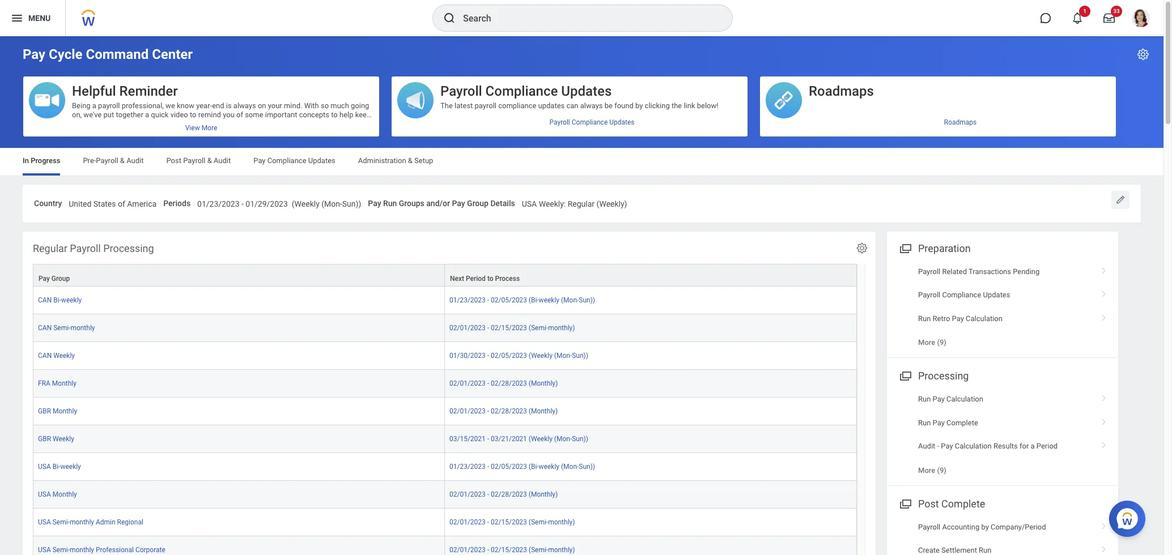 Task type: vqa. For each thing, say whether or not it's contained in the screenshot.
Configure and view chart data 'image' in the WORKFORCE VISIBILITY "element"
no



Task type: locate. For each thing, give the bounding box(es) containing it.
1 vertical spatial more (9)
[[918, 466, 947, 475]]

list
[[887, 260, 1119, 354], [887, 388, 1119, 482], [887, 516, 1119, 556]]

run inside "run pay calculation" link
[[918, 395, 931, 404]]

of
[[236, 111, 243, 119], [118, 200, 125, 209]]

pay run groups and/or pay group details element
[[522, 192, 627, 213]]

1 more (9) button from the top
[[918, 337, 947, 348]]

(mon- for 03/15/2021 - 03/21/2021  (weekly (mon-sun))
[[554, 435, 572, 443]]

payroll up create
[[918, 523, 941, 532]]

2 payroll from the left
[[475, 101, 497, 110]]

by right accounting
[[982, 523, 989, 532]]

0 vertical spatial group
[[467, 199, 489, 208]]

complete up accounting
[[942, 498, 985, 510]]

period right for
[[1037, 442, 1058, 451]]

2 02/01/2023 - 02/15/2023  (semi-monthly) link from the top
[[450, 516, 575, 527]]

notifications large image
[[1072, 12, 1083, 24]]

updates
[[561, 83, 612, 99], [610, 118, 635, 126], [308, 156, 335, 165], [983, 291, 1011, 299]]

- for usa semi-monthly admin regional
[[487, 519, 489, 527]]

1 vertical spatial monthly)
[[548, 519, 575, 527]]

3 02/01/2023 - 02/28/2023  (monthly) from the top
[[450, 491, 558, 499]]

inbox large image
[[1104, 12, 1115, 24]]

gbr weekly
[[38, 435, 74, 443]]

2 (monthly) from the top
[[529, 408, 558, 415]]

mind.
[[284, 101, 302, 110]]

more down retro
[[918, 338, 936, 347]]

02/01/2023 - 02/28/2023  (monthly) link down 01/30/2023 - 02/05/2023  (weekly (mon-sun))
[[450, 377, 558, 388]]

calculation for preparation
[[966, 314, 1003, 323]]

pre-payroll & audit
[[83, 156, 144, 165]]

roadmaps button
[[760, 77, 1116, 119]]

3 02/01/2023 - 02/15/2023  (semi-monthly) link from the top
[[450, 544, 575, 554]]

1 vertical spatial 02/01/2023 - 02/15/2023  (semi-monthly)
[[450, 519, 575, 527]]

1 horizontal spatial by
[[982, 523, 989, 532]]

1 (monthly) from the top
[[529, 380, 558, 388]]

more for preparation
[[918, 338, 936, 347]]

1 02/01/2023 from the top
[[450, 324, 486, 332]]

02/01/2023 - 02/28/2023  (monthly) link for usa monthly
[[450, 489, 558, 499]]

02/01/2023 - 02/28/2023  (monthly) link down 03/21/2021
[[450, 489, 558, 499]]

01/23/2023 - 02/05/2023  (bi-weekly (mon-sun)) down 03/15/2021 - 03/21/2021  (weekly (mon-sun))
[[450, 463, 595, 471]]

usa semi-monthly professional corporate link
[[38, 544, 165, 554]]

1 chevron right image from the top
[[1097, 287, 1112, 298]]

1 horizontal spatial group
[[467, 199, 489, 208]]

3 monthly) from the top
[[548, 546, 575, 554]]

02/01/2023 - 02/15/2023  (semi-monthly) for regional
[[450, 519, 575, 527]]

tab list containing in progress
[[11, 149, 1153, 176]]

4 chevron right image from the top
[[1097, 438, 1112, 450]]

1 (bi- from the top
[[529, 296, 539, 304]]

1 vertical spatial gbr
[[38, 435, 51, 443]]

3 (semi- from the top
[[529, 546, 548, 554]]

gbr monthly
[[38, 408, 77, 415]]

2 vertical spatial 02/01/2023 - 02/28/2023  (monthly)
[[450, 491, 558, 499]]

compliance inside tab list
[[267, 156, 306, 165]]

1 vertical spatial post
[[918, 498, 939, 510]]

2 horizontal spatial &
[[408, 156, 413, 165]]

your down on,
[[72, 120, 86, 128]]

a down professional,
[[145, 111, 149, 119]]

compliance up run retro pay calculation
[[942, 291, 981, 299]]

2 list from the top
[[887, 388, 1119, 482]]

tab list
[[11, 149, 1153, 176]]

weekly
[[53, 352, 75, 360], [53, 435, 74, 443]]

2 vertical spatial 02/05/2023
[[491, 463, 527, 471]]

0 horizontal spatial processing
[[103, 242, 154, 254]]

compliance
[[498, 101, 536, 110]]

01/23/2023 - 02/05/2023  (bi-weekly (mon-sun)) down process
[[450, 296, 595, 304]]

group up the can bi-weekly link
[[51, 275, 70, 283]]

payroll up put
[[98, 101, 120, 110]]

more
[[918, 338, 936, 347], [918, 466, 936, 475]]

menu banner
[[0, 0, 1164, 36]]

monthly inside usa semi-monthly professional corporate link
[[70, 546, 94, 554]]

pay inside 'link'
[[952, 314, 964, 323]]

processing
[[103, 242, 154, 254], [918, 370, 969, 382]]

2 vertical spatial (weekly
[[529, 435, 553, 443]]

1 monthly) from the top
[[548, 324, 575, 332]]

list containing payroll related transactions pending
[[887, 260, 1119, 354]]

run for run pay calculation
[[918, 395, 931, 404]]

0 vertical spatial your
[[268, 101, 282, 110]]

3 (monthly) from the top
[[529, 491, 558, 499]]

chevron right image inside "run pay calculation" link
[[1097, 391, 1112, 403]]

monthly down "can bi-weekly"
[[71, 324, 95, 332]]

2 can from the top
[[38, 324, 52, 332]]

02/01/2023 for usa monthly
[[450, 491, 486, 499]]

processing up run pay calculation
[[918, 370, 969, 382]]

6 02/01/2023 from the top
[[450, 546, 486, 554]]

1 01/23/2023 - 02/05/2023  (bi-weekly (mon-sun)) from the top
[[450, 296, 595, 304]]

2 vertical spatial payroll compliance updates
[[918, 291, 1011, 299]]

(monthly) for fra monthly
[[529, 380, 558, 388]]

semi- up 'can weekly' link
[[53, 324, 71, 332]]

gbr up usa bi-weekly link
[[38, 435, 51, 443]]

- for can weekly
[[487, 352, 489, 360]]

1 vertical spatial can
[[38, 324, 52, 332]]

- for usa monthly
[[487, 491, 489, 499]]

run inside run pay complete link
[[918, 419, 931, 427]]

01/29/2023
[[246, 200, 288, 209]]

period
[[466, 275, 486, 283], [1037, 442, 1058, 451]]

02/01/2023 for usa semi-monthly professional corporate
[[450, 546, 486, 554]]

0 horizontal spatial period
[[466, 275, 486, 283]]

configure this page image
[[1137, 48, 1150, 61]]

more (9) down retro
[[918, 338, 947, 347]]

2 chevron right image from the top
[[1097, 310, 1112, 322]]

1 menu group image from the top
[[897, 368, 913, 383]]

0 horizontal spatial roadmaps
[[809, 83, 874, 99]]

row containing can weekly
[[33, 342, 857, 370]]

0 vertical spatial list
[[887, 260, 1119, 354]]

row containing usa semi-monthly professional corporate
[[33, 537, 857, 556]]

to
[[190, 111, 196, 119], [331, 111, 338, 119], [487, 275, 494, 283]]

by right found
[[635, 101, 643, 110]]

1 chevron right image from the top
[[1097, 264, 1112, 275]]

0 horizontal spatial post
[[166, 156, 181, 165]]

02/01/2023 - 02/28/2023  (monthly) down 03/21/2021
[[450, 491, 558, 499]]

02/15/2023 for corporate
[[491, 546, 527, 554]]

can bi-weekly link
[[38, 294, 82, 304]]

bi- inside usa bi-weekly link
[[53, 463, 60, 471]]

updates down concepts
[[308, 156, 335, 165]]

usa down usa bi-weekly
[[38, 491, 51, 499]]

0 vertical spatial processing
[[103, 242, 154, 254]]

1 horizontal spatial &
[[207, 156, 212, 165]]

in
[[23, 156, 29, 165]]

2 02/15/2023 from the top
[[491, 519, 527, 527]]

country element
[[69, 192, 157, 213]]

1 vertical spatial (bi-
[[529, 463, 539, 471]]

1 02/15/2023 from the top
[[491, 324, 527, 332]]

run down run pay calculation
[[918, 419, 931, 427]]

3 02/15/2023 from the top
[[491, 546, 527, 554]]

1 (9) from the top
[[937, 338, 947, 347]]

02/05/2023 down process
[[491, 296, 527, 304]]

(mon- inside text box
[[322, 200, 342, 209]]

1 02/01/2023 - 02/28/2023  (monthly) link from the top
[[450, 377, 558, 388]]

-
[[242, 200, 244, 209], [487, 296, 489, 304], [487, 324, 489, 332], [487, 352, 489, 360], [487, 380, 489, 388], [487, 408, 489, 415], [487, 435, 489, 443], [937, 442, 939, 451], [487, 463, 489, 471], [487, 491, 489, 499], [487, 519, 489, 527], [487, 546, 489, 554]]

usa down usa monthly
[[38, 519, 51, 527]]

0 vertical spatial 02/15/2023
[[491, 324, 527, 332]]

03/15/2021 - 03/21/2021  (weekly (mon-sun))
[[450, 435, 588, 443]]

02/28/2023 down 03/21/2021
[[491, 491, 527, 499]]

1 vertical spatial 02/28/2023
[[491, 408, 527, 415]]

your
[[268, 101, 282, 110], [72, 120, 86, 128]]

payroll compliance updates link down can
[[392, 114, 748, 131]]

01/23/2023 - 02/05/2023  (bi-weekly (mon-sun)) for usa bi-weekly
[[450, 463, 595, 471]]

0 vertical spatial (bi-
[[529, 296, 539, 304]]

(monthly) for usa monthly
[[529, 491, 558, 499]]

a up we've
[[92, 101, 96, 110]]

usa monthly
[[38, 491, 77, 499]]

01/30/2023 - 02/05/2023  (weekly (mon-sun)) link
[[450, 350, 588, 360]]

calculation up run pay complete
[[947, 395, 984, 404]]

of inside united states of america text box
[[118, 200, 125, 209]]

01/23/2023 right periods at the left of page
[[197, 200, 240, 209]]

0 horizontal spatial payroll
[[98, 101, 120, 110]]

audit for post payroll & audit
[[214, 156, 231, 165]]

0 vertical spatial semi-
[[53, 324, 71, 332]]

semi- down usa semi-monthly admin regional
[[53, 546, 70, 554]]

02/01/2023 - 02/28/2023  (monthly)
[[450, 380, 558, 388], [450, 408, 558, 415], [450, 491, 558, 499]]

roadmaps inside button
[[809, 83, 874, 99]]

chevron right image
[[1097, 264, 1112, 275], [1097, 310, 1112, 322], [1097, 391, 1112, 403], [1097, 438, 1112, 450], [1097, 519, 1112, 531]]

preparation
[[918, 242, 971, 254]]

2 02/01/2023 - 02/15/2023  (semi-monthly) from the top
[[450, 519, 575, 527]]

run left retro
[[918, 314, 931, 323]]

& right pre-
[[120, 156, 125, 165]]

1 horizontal spatial always
[[580, 101, 603, 110]]

0 vertical spatial monthly
[[52, 380, 76, 388]]

1 vertical spatial weekly
[[53, 435, 74, 443]]

5 row from the top
[[33, 370, 857, 398]]

usa monthly link
[[38, 489, 77, 499]]

1 horizontal spatial payroll
[[475, 101, 497, 110]]

regular payroll processing
[[33, 242, 154, 254]]

- for usa bi-weekly
[[487, 463, 489, 471]]

3 02/05/2023 from the top
[[491, 463, 527, 471]]

audit for pre-payroll & audit
[[126, 156, 144, 165]]

1 can from the top
[[38, 296, 52, 304]]

semi- for usa semi-monthly professional corporate
[[53, 546, 70, 554]]

usa
[[522, 200, 537, 209], [38, 463, 51, 471], [38, 491, 51, 499], [38, 519, 51, 527], [38, 546, 51, 554]]

1 vertical spatial monthly
[[53, 408, 77, 415]]

monthly for fra monthly
[[52, 380, 76, 388]]

monthly left admin
[[70, 519, 94, 527]]

2 vertical spatial can
[[38, 352, 52, 360]]

run retro pay calculation link
[[887, 307, 1119, 331]]

2 vertical spatial calculation
[[955, 442, 992, 451]]

0 horizontal spatial audit
[[126, 156, 144, 165]]

4 02/01/2023 from the top
[[450, 491, 486, 499]]

more (9) button down retro
[[918, 337, 947, 348]]

always up some
[[233, 101, 256, 110]]

2 gbr from the top
[[38, 435, 51, 443]]

payroll related transactions pending link
[[887, 260, 1119, 284]]

weekly
[[61, 296, 82, 304], [539, 296, 560, 304], [60, 463, 81, 471], [539, 463, 560, 471]]

monthly inside "gbr monthly" "link"
[[53, 408, 77, 415]]

0 vertical spatial more (9)
[[918, 338, 947, 347]]

can
[[38, 296, 52, 304], [38, 324, 52, 332], [38, 352, 52, 360]]

02/05/2023 down 03/21/2021
[[491, 463, 527, 471]]

regular
[[568, 200, 595, 209], [33, 242, 67, 254]]

- for fra monthly
[[487, 380, 489, 388]]

more (9) link for processing
[[887, 458, 1119, 482]]

main content
[[0, 36, 1164, 556]]

more (9) button for preparation
[[918, 337, 947, 348]]

professional
[[96, 546, 134, 554]]

- inside text box
[[242, 200, 244, 209]]

audit
[[126, 156, 144, 165], [214, 156, 231, 165], [918, 442, 936, 451]]

1 vertical spatial more
[[918, 466, 936, 475]]

3 list from the top
[[887, 516, 1119, 556]]

can up 'can weekly' link
[[38, 324, 52, 332]]

8 row from the top
[[33, 453, 857, 481]]

(weekly)
[[597, 200, 627, 209]]

the
[[440, 101, 453, 110]]

1 list from the top
[[887, 260, 1119, 354]]

by
[[635, 101, 643, 110], [982, 523, 989, 532]]

chevron right image for processing
[[1097, 415, 1112, 426]]

audit - pay calculation results for a period link
[[887, 435, 1119, 458]]

audit inside list
[[918, 442, 936, 451]]

(mon- for 01/30/2023 - 02/05/2023  (weekly (mon-sun))
[[554, 352, 572, 360]]

chevron right image inside payroll related transactions pending link
[[1097, 264, 1112, 275]]

1 vertical spatial list
[[887, 388, 1119, 482]]

updates up the latest payroll compliance updates can always be found by clicking the link below!
[[561, 83, 612, 99]]

can inside "link"
[[38, 324, 52, 332]]

monthly) for corporate
[[548, 546, 575, 554]]

0 vertical spatial bi-
[[53, 296, 61, 304]]

2 vertical spatial (monthly)
[[529, 491, 558, 499]]

2 always from the left
[[580, 101, 603, 110]]

group left details
[[467, 199, 489, 208]]

regular payroll processing element
[[23, 232, 876, 556]]

payroll accounting by company/period
[[918, 523, 1046, 532]]

03/21/2021
[[491, 435, 527, 443]]

process
[[495, 275, 520, 283]]

5 02/01/2023 from the top
[[450, 519, 486, 527]]

5 chevron right image from the top
[[1097, 519, 1112, 531]]

02/28/2023 for usa monthly
[[491, 491, 527, 499]]

1 (semi- from the top
[[529, 324, 548, 332]]

states
[[93, 200, 116, 209]]

row
[[33, 264, 857, 287], [33, 287, 857, 315], [33, 315, 857, 342], [33, 342, 857, 370], [33, 370, 857, 398], [33, 398, 857, 426], [33, 426, 857, 453], [33, 453, 857, 481], [33, 481, 857, 509], [33, 509, 857, 537], [33, 537, 857, 556]]

02/01/2023 - 02/28/2023  (monthly) up 03/21/2021
[[450, 408, 558, 415]]

bi- down 'pay group'
[[53, 296, 61, 304]]

weekly up fra monthly link
[[53, 352, 75, 360]]

0 vertical spatial 01/23/2023 - 02/05/2023  (bi-weekly (mon-sun))
[[450, 296, 595, 304]]

usa for usa monthly
[[38, 491, 51, 499]]

2 monthly) from the top
[[548, 519, 575, 527]]

payroll compliance updates down the latest payroll compliance updates can always be found by clicking the link below!
[[550, 118, 635, 126]]

02/05/2023 for can weekly
[[491, 352, 527, 360]]

can down 'pay group'
[[38, 296, 52, 304]]

(9) up post complete
[[937, 466, 947, 475]]

3 chevron right image from the top
[[1097, 543, 1112, 554]]

1
[[1083, 8, 1087, 14]]

compliance down the latest payroll compliance updates can always be found by clicking the link below!
[[572, 118, 608, 126]]

1 vertical spatial roadmaps
[[944, 118, 977, 126]]

1 vertical spatial payroll compliance updates link
[[887, 284, 1119, 307]]

(bi- down 03/15/2021 - 03/21/2021  (weekly (mon-sun))
[[529, 463, 539, 471]]

updates down payroll related transactions pending link
[[983, 291, 1011, 299]]

0 vertical spatial of
[[236, 111, 243, 119]]

2 more from the top
[[918, 466, 936, 475]]

0 vertical spatial (semi-
[[529, 324, 548, 332]]

chevron right image inside payroll accounting by company/period link
[[1097, 519, 1112, 531]]

1 vertical spatial processing
[[918, 370, 969, 382]]

chevron right image for preparation
[[1097, 287, 1112, 298]]

run pay complete link
[[887, 411, 1119, 435]]

1 gbr from the top
[[38, 408, 51, 415]]

3 02/01/2023 - 02/28/2023  (monthly) link from the top
[[450, 489, 558, 499]]

of right you
[[236, 111, 243, 119]]

1 more from the top
[[918, 338, 936, 347]]

0 horizontal spatial regular
[[33, 242, 67, 254]]

to down "much"
[[331, 111, 338, 119]]

1 vertical spatial 02/01/2023 - 02/28/2023  (monthly) link
[[450, 405, 558, 415]]

0 vertical spatial monthly)
[[548, 324, 575, 332]]

calculation left results
[[955, 442, 992, 451]]

regular inside usa weekly: regular (weekly) text box
[[568, 200, 595, 209]]

(9) down retro
[[937, 338, 947, 347]]

2 (semi- from the top
[[529, 519, 548, 527]]

(9) for preparation
[[937, 338, 947, 347]]

list for preparation
[[887, 260, 1119, 354]]

usa for usa bi-weekly
[[38, 463, 51, 471]]

2 vertical spatial monthly)
[[548, 546, 575, 554]]

menu group image
[[897, 368, 913, 383], [897, 496, 913, 511]]

01/23/2023 - 02/05/2023  (bi-weekly (mon-sun)) link
[[450, 294, 595, 304], [450, 461, 595, 471]]

payroll compliance updates up run retro pay calculation
[[918, 291, 1011, 299]]

2 chevron right image from the top
[[1097, 415, 1112, 426]]

1 vertical spatial period
[[1037, 442, 1058, 451]]

sun)) for 01/23/2023 - 01/29/2023  (weekly (mon-sun))
[[342, 200, 361, 209]]

more (9) for preparation
[[918, 338, 947, 347]]

of inside being a payroll professional, we know year-end is always on your mind. with so much going on, we've put together a quick video to remind you of some important concepts to help keep your stress down!
[[236, 111, 243, 119]]

1 01/23/2023 - 02/05/2023  (bi-weekly (mon-sun)) link from the top
[[450, 294, 595, 304]]

2 more (9) from the top
[[918, 466, 947, 475]]

post up periods at the left of page
[[166, 156, 181, 165]]

run up run pay complete
[[918, 395, 931, 404]]

run inside create settlement run link
[[979, 547, 992, 555]]

pay group
[[39, 275, 70, 283]]

can weekly
[[38, 352, 75, 360]]

chevron right image inside run retro pay calculation 'link'
[[1097, 310, 1112, 322]]

0 vertical spatial 02/28/2023
[[491, 380, 527, 388]]

row containing can semi-monthly
[[33, 315, 857, 342]]

0 vertical spatial (monthly)
[[529, 380, 558, 388]]

usa down usa semi-monthly admin regional
[[38, 546, 51, 554]]

2 vertical spatial (semi-
[[529, 546, 548, 554]]

2 (bi- from the top
[[529, 463, 539, 471]]

0 horizontal spatial by
[[635, 101, 643, 110]]

0 vertical spatial weekly
[[53, 352, 75, 360]]

calculation inside 'link'
[[966, 314, 1003, 323]]

always inside being a payroll professional, we know year-end is always on your mind. with so much going on, we've put together a quick video to remind you of some important concepts to help keep your stress down!
[[233, 101, 256, 110]]

2 vertical spatial 02/01/2023 - 02/15/2023  (semi-monthly)
[[450, 546, 575, 554]]

01/23/2023 - 02/05/2023  (bi-weekly (mon-sun))
[[450, 296, 595, 304], [450, 463, 595, 471]]

01/23/2023 - 02/05/2023  (bi-weekly (mon-sun)) link down 03/15/2021 - 03/21/2021  (weekly (mon-sun))
[[450, 461, 595, 471]]

monthly for usa monthly
[[53, 491, 77, 499]]

payroll compliance updates up compliance
[[440, 83, 612, 99]]

1 more (9) link from the top
[[887, 331, 1119, 354]]

1 vertical spatial by
[[982, 523, 989, 532]]

1 vertical spatial 02/01/2023 - 02/15/2023  (semi-monthly) link
[[450, 516, 575, 527]]

3 02/01/2023 from the top
[[450, 408, 486, 415]]

4 row from the top
[[33, 342, 857, 370]]

pay right retro
[[952, 314, 964, 323]]

1 vertical spatial more (9) link
[[887, 458, 1119, 482]]

2 more (9) button from the top
[[918, 465, 947, 476]]

2 vertical spatial list
[[887, 516, 1119, 556]]

0 vertical spatial chevron right image
[[1097, 287, 1112, 298]]

2 01/23/2023 - 02/05/2023  (bi-weekly (mon-sun)) link from the top
[[450, 461, 595, 471]]

3 chevron right image from the top
[[1097, 391, 1112, 403]]

1 vertical spatial more (9) button
[[918, 465, 947, 476]]

3 02/01/2023 - 02/15/2023  (semi-monthly) from the top
[[450, 546, 575, 554]]

monthly inside "can semi-monthly" "link"
[[71, 324, 95, 332]]

gbr inside "link"
[[38, 408, 51, 415]]

payroll accounting by company/period link
[[887, 516, 1119, 539]]

monthly up gbr weekly link
[[53, 408, 77, 415]]

monthly) for regional
[[548, 519, 575, 527]]

9 row from the top
[[33, 481, 857, 509]]

more (9) up post complete
[[918, 466, 947, 475]]

1 vertical spatial (weekly
[[529, 352, 553, 360]]

audit down being a payroll professional, we know year-end is always on your mind. with so much going on, we've put together a quick video to remind you of some important concepts to help keep your stress down!
[[214, 156, 231, 165]]

on
[[258, 101, 266, 110]]

2 row from the top
[[33, 287, 857, 315]]

row containing usa bi-weekly
[[33, 453, 857, 481]]

bi- for can
[[53, 296, 61, 304]]

3 02/28/2023 from the top
[[491, 491, 527, 499]]

end
[[212, 101, 224, 110]]

2 01/23/2023 - 02/05/2023  (bi-weekly (mon-sun)) from the top
[[450, 463, 595, 471]]

(weekly inside text box
[[292, 200, 320, 209]]

1 vertical spatial 01/23/2023 - 02/05/2023  (bi-weekly (mon-sun)) link
[[450, 461, 595, 471]]

2 vertical spatial 02/15/2023
[[491, 546, 527, 554]]

2 horizontal spatial audit
[[918, 442, 936, 451]]

10 row from the top
[[33, 509, 857, 537]]

0 vertical spatial 02/01/2023 - 02/15/2023  (semi-monthly)
[[450, 324, 575, 332]]

3 row from the top
[[33, 315, 857, 342]]

period inside list
[[1037, 442, 1058, 451]]

1 02/01/2023 - 02/28/2023  (monthly) from the top
[[450, 380, 558, 388]]

audit down down!
[[126, 156, 144, 165]]

to left process
[[487, 275, 494, 283]]

monthly down usa semi-monthly admin regional
[[70, 546, 94, 554]]

below!
[[697, 101, 719, 110]]

monthly inside the usa semi-monthly admin regional link
[[70, 519, 94, 527]]

progress
[[31, 156, 60, 165]]

a right for
[[1031, 442, 1035, 451]]

1 vertical spatial of
[[118, 200, 125, 209]]

1 always from the left
[[233, 101, 256, 110]]

1 02/01/2023 - 02/15/2023  (semi-monthly) from the top
[[450, 324, 575, 332]]

reminder
[[119, 83, 178, 99]]

monthly down usa bi-weekly
[[53, 491, 77, 499]]

pay run groups and/or pay group details
[[368, 199, 515, 208]]

pay inside popup button
[[39, 275, 50, 283]]

0 vertical spatial period
[[466, 275, 486, 283]]

2 vertical spatial 02/01/2023 - 02/28/2023  (monthly) link
[[450, 489, 558, 499]]

02/01/2023 - 02/28/2023  (monthly) for usa monthly
[[450, 491, 558, 499]]

1 horizontal spatial a
[[145, 111, 149, 119]]

02/01/2023
[[450, 324, 486, 332], [450, 380, 486, 388], [450, 408, 486, 415], [450, 491, 486, 499], [450, 519, 486, 527], [450, 546, 486, 554]]

1 02/01/2023 - 02/15/2023  (semi-monthly) link from the top
[[450, 322, 575, 332]]

1 vertical spatial 01/23/2023 - 02/05/2023  (bi-weekly (mon-sun))
[[450, 463, 595, 471]]

updates inside list
[[983, 291, 1011, 299]]

1 horizontal spatial post
[[918, 498, 939, 510]]

payroll up latest
[[440, 83, 482, 99]]

profile logan mcneil image
[[1132, 9, 1150, 30]]

usa inside text box
[[522, 200, 537, 209]]

02/15/2023 for regional
[[491, 519, 527, 527]]

(bi-
[[529, 296, 539, 304], [529, 463, 539, 471]]

pay up the can bi-weekly link
[[39, 275, 50, 283]]

1 horizontal spatial audit
[[214, 156, 231, 165]]

1 & from the left
[[120, 156, 125, 165]]

semi-
[[53, 324, 71, 332], [53, 519, 70, 527], [53, 546, 70, 554]]

1 vertical spatial 02/05/2023
[[491, 352, 527, 360]]

payroll inside being a payroll professional, we know year-end is always on your mind. with so much going on, we've put together a quick video to remind you of some important concepts to help keep your stress down!
[[98, 101, 120, 110]]

2 02/05/2023 from the top
[[491, 352, 527, 360]]

1 02/28/2023 from the top
[[491, 380, 527, 388]]

complete
[[947, 419, 978, 427], [942, 498, 985, 510]]

monthly)
[[548, 324, 575, 332], [548, 519, 575, 527], [548, 546, 575, 554]]

more up post complete
[[918, 466, 936, 475]]

monthly inside usa monthly link
[[53, 491, 77, 499]]

bi- up usa monthly link
[[53, 463, 60, 471]]

01/23/2023 - 02/05/2023  (bi-weekly (mon-sun)) link for usa bi-weekly
[[450, 461, 595, 471]]

gbr for gbr weekly
[[38, 435, 51, 443]]

group inside popup button
[[51, 275, 70, 283]]

roadmaps link
[[760, 114, 1116, 131]]

3 can from the top
[[38, 352, 52, 360]]

run for run pay complete
[[918, 419, 931, 427]]

sun)) inside text box
[[342, 200, 361, 209]]

01/23/2023 - 02/05/2023  (bi-weekly (mon-sun)) link for can bi-weekly
[[450, 294, 595, 304]]

gbr down fra
[[38, 408, 51, 415]]

compliance up 01/23/2023 - 01/29/2023  (weekly (mon-sun)) text box
[[267, 156, 306, 165]]

0 horizontal spatial of
[[118, 200, 125, 209]]

6 row from the top
[[33, 398, 857, 426]]

chevron right image inside create settlement run link
[[1097, 543, 1112, 554]]

payroll down stress at the left of the page
[[96, 156, 118, 165]]

01/23/2023 - 02/05/2023  (bi-weekly (mon-sun)) link down process
[[450, 294, 595, 304]]

run inside run retro pay calculation 'link'
[[918, 314, 931, 323]]

can for can semi-monthly
[[38, 324, 52, 332]]

01/23/2023 for can bi-weekly
[[450, 296, 486, 304]]

list containing run pay calculation
[[887, 388, 1119, 482]]

pay group button
[[33, 265, 444, 286]]

more (9) link down run retro pay calculation
[[887, 331, 1119, 354]]

pay inside tab list
[[254, 156, 266, 165]]

0 vertical spatial 02/01/2023 - 02/28/2023  (monthly)
[[450, 380, 558, 388]]

2 menu group image from the top
[[897, 496, 913, 511]]

edit image
[[1115, 194, 1126, 206]]

2 horizontal spatial to
[[487, 275, 494, 283]]

regular up 'pay group'
[[33, 242, 67, 254]]

professional,
[[122, 101, 164, 110]]

02/28/2023 down 01/30/2023 - 02/05/2023  (weekly (mon-sun))
[[491, 380, 527, 388]]

the
[[672, 101, 682, 110]]

1 02/05/2023 from the top
[[491, 296, 527, 304]]

2 (9) from the top
[[937, 466, 947, 475]]

1 row from the top
[[33, 264, 857, 287]]

monthly for can semi-monthly
[[71, 324, 95, 332]]

1 vertical spatial monthly
[[70, 519, 94, 527]]

to inside 'popup button'
[[487, 275, 494, 283]]

11 row from the top
[[33, 537, 857, 556]]

chevron right image inside run pay complete link
[[1097, 415, 1112, 426]]

bi- for usa
[[53, 463, 60, 471]]

0 vertical spatial roadmaps
[[809, 83, 874, 99]]

next period to process
[[450, 275, 520, 283]]

more (9) link
[[887, 331, 1119, 354], [887, 458, 1119, 482]]

chevron right image
[[1097, 287, 1112, 298], [1097, 415, 1112, 426], [1097, 543, 1112, 554]]

semi- inside "link"
[[53, 324, 71, 332]]

search image
[[443, 11, 456, 25]]

more (9) button
[[918, 337, 947, 348], [918, 465, 947, 476]]

1 horizontal spatial roadmaps
[[944, 118, 977, 126]]

pay right 'and/or'
[[452, 199, 465, 208]]

0 vertical spatial calculation
[[966, 314, 1003, 323]]

configure regular payroll processing image
[[856, 242, 869, 254]]

run down the payroll accounting by company/period on the bottom right of the page
[[979, 547, 992, 555]]

1 payroll from the left
[[98, 101, 120, 110]]

payroll left related
[[918, 267, 941, 276]]

02/01/2023 - 02/28/2023  (monthly) link for fra monthly
[[450, 377, 558, 388]]

2 more (9) link from the top
[[887, 458, 1119, 482]]

1 vertical spatial (monthly)
[[529, 408, 558, 415]]

processing down america
[[103, 242, 154, 254]]

bi- inside the can bi-weekly link
[[53, 296, 61, 304]]

audit down run pay complete
[[918, 442, 936, 451]]

01/23/2023 down 03/15/2021 on the left of the page
[[450, 463, 486, 471]]

period right next
[[466, 275, 486, 283]]

pay up run pay complete
[[933, 395, 945, 404]]

2 02/01/2023 from the top
[[450, 380, 486, 388]]

02/01/2023 for can semi-monthly
[[450, 324, 486, 332]]

0 vertical spatial menu group image
[[897, 368, 913, 383]]

1 horizontal spatial regular
[[568, 200, 595, 209]]

2 & from the left
[[207, 156, 212, 165]]

complete inside run pay complete link
[[947, 419, 978, 427]]

0 vertical spatial monthly
[[71, 324, 95, 332]]

0 vertical spatial post
[[166, 156, 181, 165]]

1 more (9) from the top
[[918, 338, 947, 347]]

7 row from the top
[[33, 426, 857, 453]]

0 vertical spatial 01/23/2023
[[197, 200, 240, 209]]

list containing payroll accounting by company/period
[[887, 516, 1119, 556]]

monthly inside fra monthly link
[[52, 380, 76, 388]]

(monthly)
[[529, 380, 558, 388], [529, 408, 558, 415], [529, 491, 558, 499]]

weekly up usa bi-weekly link
[[53, 435, 74, 443]]

complete down run pay calculation
[[947, 419, 978, 427]]

2 vertical spatial 02/28/2023
[[491, 491, 527, 499]]

more (9) link down results
[[887, 458, 1119, 482]]

02/01/2023 for usa semi-monthly admin regional
[[450, 519, 486, 527]]

0 vertical spatial more (9) link
[[887, 331, 1119, 354]]



Task type: describe. For each thing, give the bounding box(es) containing it.
01/23/2023 - 01/29/2023  (Weekly (Mon-Sun)) text field
[[197, 193, 361, 212]]

updates
[[538, 101, 565, 110]]

1 button
[[1065, 6, 1091, 31]]

post payroll & audit
[[166, 156, 231, 165]]

monthly for usa semi-monthly professional corporate
[[70, 546, 94, 554]]

more for processing
[[918, 466, 936, 475]]

0 horizontal spatial a
[[92, 101, 96, 110]]

row containing usa monthly
[[33, 481, 857, 509]]

stress
[[88, 120, 108, 128]]

settlement
[[942, 547, 977, 555]]

corporate
[[135, 546, 165, 554]]

gbr for gbr monthly
[[38, 408, 51, 415]]

usa for usa semi-monthly professional corporate
[[38, 546, 51, 554]]

payroll for payroll
[[475, 101, 497, 110]]

1 vertical spatial payroll compliance updates
[[550, 118, 635, 126]]

& for post payroll & audit
[[207, 156, 212, 165]]

updates down found
[[610, 118, 635, 126]]

admin
[[96, 519, 115, 527]]

groups
[[399, 199, 425, 208]]

on,
[[72, 111, 82, 119]]

concepts
[[299, 111, 329, 119]]

usa semi-monthly admin regional link
[[38, 516, 143, 527]]

create settlement run
[[918, 547, 992, 555]]

weekly for gbr weekly
[[53, 435, 74, 443]]

02/01/2023 - 02/28/2023  (monthly) for fra monthly
[[450, 380, 558, 388]]

next
[[450, 275, 464, 283]]

can for can bi-weekly
[[38, 296, 52, 304]]

01/23/2023 - 02/05/2023  (bi-weekly (mon-sun)) for can bi-weekly
[[450, 296, 595, 304]]

pay down run pay calculation
[[933, 419, 945, 427]]

remind
[[198, 111, 221, 119]]

pending
[[1013, 267, 1040, 276]]

fra monthly link
[[38, 377, 76, 388]]

0 vertical spatial payroll compliance updates
[[440, 83, 612, 99]]

chevron right image for post complete
[[1097, 519, 1112, 531]]

sun)) for 03/15/2021 - 03/21/2021  (weekly (mon-sun))
[[572, 435, 588, 443]]

semi- for can semi-monthly
[[53, 324, 71, 332]]

period inside 'popup button'
[[466, 275, 486, 283]]

help
[[340, 111, 353, 119]]

administration
[[358, 156, 406, 165]]

pay left groups
[[368, 199, 381, 208]]

0 vertical spatial payroll compliance updates link
[[392, 114, 748, 131]]

menu group image for post complete
[[897, 496, 913, 511]]

2 02/28/2023 from the top
[[491, 408, 527, 415]]

run pay complete
[[918, 419, 978, 427]]

together
[[116, 111, 143, 119]]

being a payroll professional, we know year-end is always on your mind. with so much going on, we've put together a quick video to remind you of some important concepts to help keep your stress down!
[[72, 101, 371, 128]]

pay group column header
[[33, 264, 445, 287]]

monthly for gbr monthly
[[53, 408, 77, 415]]

- for can semi-monthly
[[487, 324, 489, 332]]

fra
[[38, 380, 50, 388]]

02/01/2023 for fra monthly
[[450, 380, 486, 388]]

usa semi-monthly professional corporate
[[38, 546, 165, 554]]

important
[[265, 111, 297, 119]]

administration & setup
[[358, 156, 433, 165]]

cycle
[[49, 46, 82, 62]]

post for post complete
[[918, 498, 939, 510]]

helpful
[[72, 83, 116, 99]]

more (9) button for processing
[[918, 465, 947, 476]]

video
[[170, 111, 188, 119]]

0 horizontal spatial your
[[72, 120, 86, 128]]

03/15/2021
[[450, 435, 486, 443]]

post for post payroll & audit
[[166, 156, 181, 165]]

menu group image for processing
[[897, 368, 913, 383]]

transactions
[[969, 267, 1011, 276]]

create settlement run link
[[887, 539, 1119, 556]]

USA Weekly: Regular (Weekly) text field
[[522, 193, 627, 212]]

periods element
[[197, 192, 361, 213]]

list for post complete
[[887, 516, 1119, 556]]

01/30/2023 - 02/05/2023  (weekly (mon-sun))
[[450, 352, 588, 360]]

put
[[103, 111, 114, 119]]

& for pre-payroll & audit
[[120, 156, 125, 165]]

run for run retro pay calculation
[[918, 314, 931, 323]]

2 horizontal spatial a
[[1031, 442, 1035, 451]]

gbr weekly link
[[38, 433, 74, 443]]

(weekly for 02/05/2023
[[529, 352, 553, 360]]

we've
[[84, 111, 102, 119]]

row containing usa semi-monthly admin regional
[[33, 509, 857, 537]]

list for processing
[[887, 388, 1119, 482]]

for
[[1020, 442, 1029, 451]]

pre-
[[83, 156, 96, 165]]

so
[[321, 101, 329, 110]]

compliance inside list
[[942, 291, 981, 299]]

3 & from the left
[[408, 156, 413, 165]]

payroll up periods at the left of page
[[183, 156, 205, 165]]

03/15/2021 - 03/21/2021  (weekly (mon-sun)) link
[[450, 433, 588, 443]]

01/23/2023 inside text box
[[197, 200, 240, 209]]

much
[[331, 101, 349, 110]]

2 02/01/2023 - 02/28/2023  (monthly) from the top
[[450, 408, 558, 415]]

pay left cycle
[[23, 46, 45, 62]]

row containing gbr monthly
[[33, 398, 857, 426]]

quick
[[151, 111, 169, 119]]

pay cycle command center
[[23, 46, 193, 62]]

(bi- for usa bi-weekly
[[529, 463, 539, 471]]

audit - pay calculation results for a period
[[918, 442, 1058, 451]]

1 vertical spatial complete
[[942, 498, 985, 510]]

pay down run pay complete
[[941, 442, 953, 451]]

down!
[[110, 120, 130, 128]]

keep
[[355, 111, 371, 119]]

1 vertical spatial calculation
[[947, 395, 984, 404]]

02/01/2023 - 02/15/2023  (semi-monthly) link for regional
[[450, 516, 575, 527]]

- inside list
[[937, 442, 939, 451]]

chevron right image inside audit - pay calculation results for a period link
[[1097, 438, 1112, 450]]

row containing can bi-weekly
[[33, 287, 857, 315]]

payroll for helpful
[[98, 101, 120, 110]]

calculation for processing
[[955, 442, 992, 451]]

- for gbr weekly
[[487, 435, 489, 443]]

Search Workday  search field
[[463, 6, 709, 31]]

can for can weekly
[[38, 352, 52, 360]]

results
[[994, 442, 1018, 451]]

some
[[245, 111, 263, 119]]

accounting
[[942, 523, 980, 532]]

payroll compliance updates inside list
[[918, 291, 1011, 299]]

monthly for usa semi-monthly admin regional
[[70, 519, 94, 527]]

compliance up compliance
[[486, 83, 558, 99]]

02/01/2023 - 02/15/2023  (semi-monthly) link for corporate
[[450, 544, 575, 554]]

1 horizontal spatial to
[[331, 111, 338, 119]]

justify image
[[10, 11, 24, 25]]

(bi- for can bi-weekly
[[529, 296, 539, 304]]

is
[[226, 101, 232, 110]]

2 02/01/2023 - 02/28/2023  (monthly) link from the top
[[450, 405, 558, 415]]

tab list inside main content
[[11, 149, 1153, 176]]

(mon- for 01/23/2023 - 01/29/2023  (weekly (mon-sun))
[[322, 200, 342, 209]]

pay compliance updates
[[254, 156, 335, 165]]

01/23/2023 for usa bi-weekly
[[450, 463, 486, 471]]

(weekly for 01/29/2023
[[292, 200, 320, 209]]

33
[[1114, 8, 1120, 14]]

1 horizontal spatial processing
[[918, 370, 969, 382]]

weekly:
[[539, 200, 566, 209]]

united states of america
[[69, 200, 157, 209]]

periods
[[163, 199, 191, 208]]

payroll down updates
[[550, 118, 570, 126]]

payroll up retro
[[918, 291, 941, 299]]

usa bi-weekly link
[[38, 461, 81, 471]]

semi- for usa semi-monthly admin regional
[[53, 519, 70, 527]]

can semi-monthly link
[[38, 322, 95, 332]]

can weekly link
[[38, 350, 75, 360]]

regional
[[117, 519, 143, 527]]

menu group image
[[897, 240, 913, 256]]

latest
[[455, 101, 473, 110]]

row containing fra monthly
[[33, 370, 857, 398]]

payroll down united
[[70, 242, 101, 254]]

United States of America text field
[[69, 193, 157, 212]]

01/23/2023 - 01/29/2023  (weekly (mon-sun))
[[197, 200, 361, 209]]

(9) for processing
[[937, 466, 947, 475]]

company/period
[[991, 523, 1046, 532]]

setup
[[414, 156, 433, 165]]

02/28/2023 for fra monthly
[[491, 380, 527, 388]]

chevron right image for preparation
[[1097, 264, 1112, 275]]

row containing gbr weekly
[[33, 426, 857, 453]]

usa weekly: regular (weekly)
[[522, 200, 627, 209]]

clicking
[[645, 101, 670, 110]]

more (9) link for preparation
[[887, 331, 1119, 354]]

and/or
[[426, 199, 450, 208]]

- for usa semi-monthly professional corporate
[[487, 546, 489, 554]]

1 horizontal spatial payroll compliance updates link
[[887, 284, 1119, 307]]

going
[[351, 101, 369, 110]]

0 horizontal spatial to
[[190, 111, 196, 119]]

command
[[86, 46, 149, 62]]

the latest payroll compliance updates can always be found by clicking the link below!
[[440, 101, 719, 110]]

usa for usa weekly: regular (weekly)
[[522, 200, 537, 209]]

can semi-monthly
[[38, 324, 95, 332]]

related
[[942, 267, 967, 276]]

02/01/2023 - 02/15/2023  (semi-monthly) for corporate
[[450, 546, 575, 554]]

run left groups
[[383, 199, 397, 208]]

retro
[[933, 314, 950, 323]]

02/05/2023 for can bi-weekly
[[491, 296, 527, 304]]

usa for usa semi-monthly admin regional
[[38, 519, 51, 527]]

with
[[304, 101, 319, 110]]

we
[[166, 101, 175, 110]]

chevron right image for processing
[[1097, 391, 1112, 403]]

fra monthly
[[38, 380, 76, 388]]

helpful reminder
[[72, 83, 178, 99]]

- for can bi-weekly
[[487, 296, 489, 304]]

sun)) for 01/30/2023 - 02/05/2023  (weekly (mon-sun))
[[572, 352, 588, 360]]

weekly for can weekly
[[53, 352, 75, 360]]

be
[[605, 101, 613, 110]]

1 horizontal spatial your
[[268, 101, 282, 110]]

america
[[127, 200, 157, 209]]

link
[[684, 101, 695, 110]]

gbr monthly link
[[38, 405, 77, 415]]

chevron right image for post complete
[[1097, 543, 1112, 554]]

(semi- for regional
[[529, 519, 548, 527]]

post complete
[[918, 498, 985, 510]]

main content containing pay cycle command center
[[0, 36, 1164, 556]]

row containing pay group
[[33, 264, 857, 287]]

united
[[69, 200, 91, 209]]

33 button
[[1097, 6, 1122, 31]]

country
[[34, 199, 62, 208]]

(weekly for 03/21/2021
[[529, 435, 553, 443]]

1 vertical spatial regular
[[33, 242, 67, 254]]

payroll related transactions pending
[[918, 267, 1040, 276]]

more (9) for processing
[[918, 466, 947, 475]]

02/05/2023 for usa bi-weekly
[[491, 463, 527, 471]]



